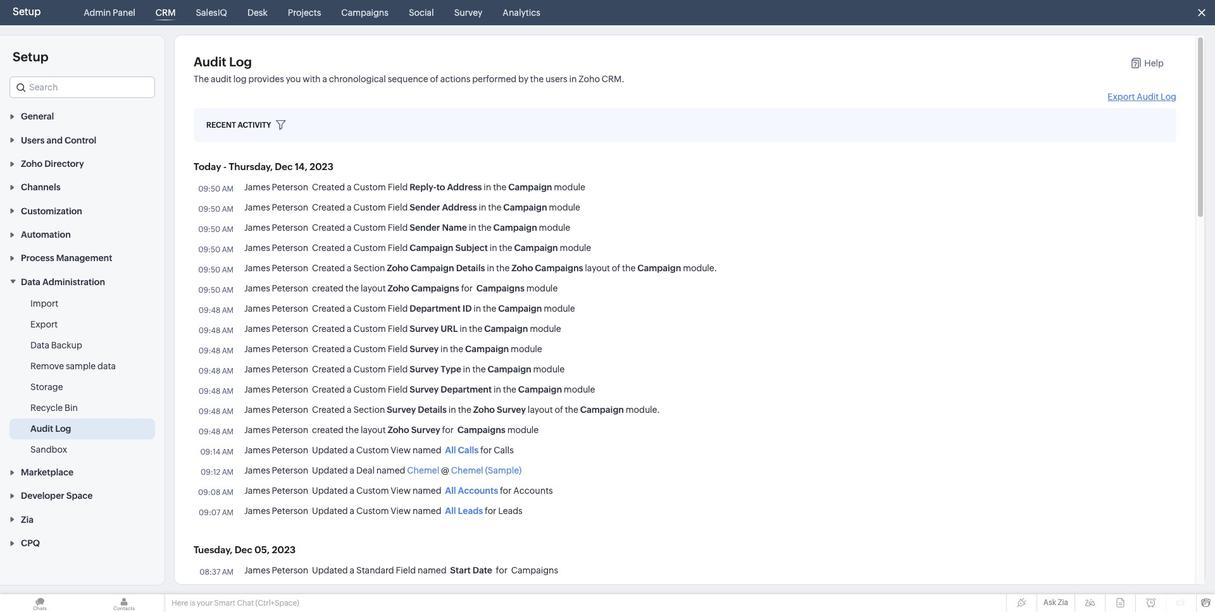 Task type: describe. For each thing, give the bounding box(es) containing it.
here is your smart chat (ctrl+space)
[[172, 599, 299, 608]]

crm
[[156, 8, 176, 18]]

analytics link
[[498, 0, 546, 25]]

projects
[[288, 8, 321, 18]]

desk
[[247, 8, 268, 18]]

campaigns
[[341, 8, 389, 18]]

social
[[409, 8, 434, 18]]

chat
[[237, 599, 254, 608]]

ask zia
[[1044, 599, 1068, 608]]

panel
[[113, 8, 135, 18]]

contacts image
[[84, 595, 164, 613]]

salesiq
[[196, 8, 227, 18]]

ask
[[1044, 599, 1056, 608]]

admin panel link
[[79, 0, 140, 25]]

your
[[197, 599, 213, 608]]

desk link
[[242, 0, 273, 25]]

smart
[[214, 599, 235, 608]]

survey link
[[449, 0, 488, 25]]



Task type: locate. For each thing, give the bounding box(es) containing it.
is
[[190, 599, 195, 608]]

chats image
[[0, 595, 80, 613]]

here
[[172, 599, 188, 608]]

admin
[[84, 8, 111, 18]]

survey
[[454, 8, 483, 18]]

analytics
[[503, 8, 540, 18]]

zia
[[1058, 599, 1068, 608]]

salesiq link
[[191, 0, 232, 25]]

campaigns link
[[336, 0, 394, 25]]

crm link
[[151, 0, 181, 25]]

social link
[[404, 0, 439, 25]]

admin panel
[[84, 8, 135, 18]]

(ctrl+space)
[[255, 599, 299, 608]]

setup
[[13, 6, 41, 18]]

projects link
[[283, 0, 326, 25]]



Task type: vqa. For each thing, say whether or not it's contained in the screenshot.
Notifications Icon in the top right of the page
no



